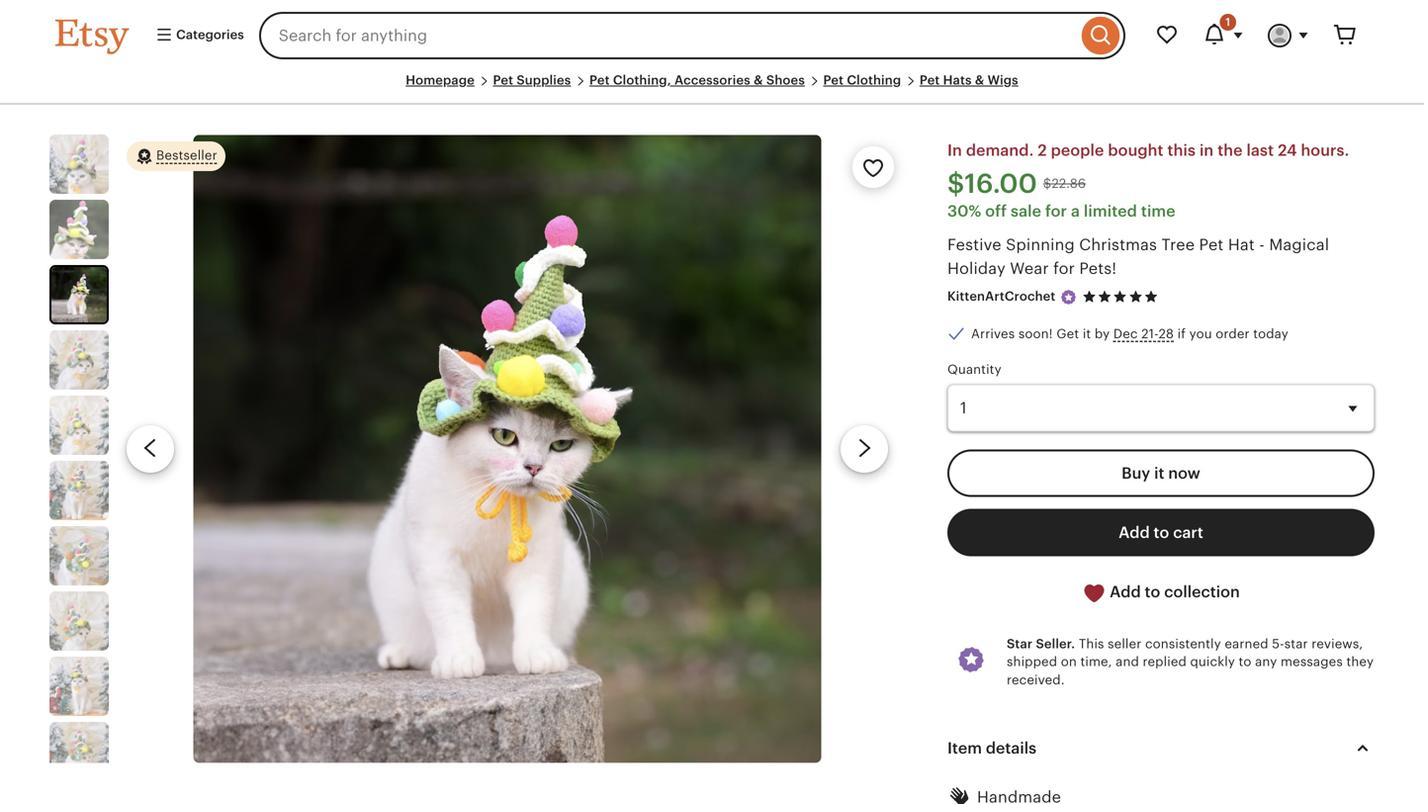 Task type: vqa. For each thing, say whether or not it's contained in the screenshot.
Neon Pine Grande | screen printing image
no



Task type: locate. For each thing, give the bounding box(es) containing it.
1 & from the left
[[754, 73, 764, 88]]

pet clothing
[[824, 73, 902, 88]]

add for add to collection
[[1110, 584, 1142, 601]]

for
[[1046, 202, 1068, 220], [1054, 260, 1076, 277]]

sale
[[1011, 202, 1042, 220]]

today
[[1254, 326, 1289, 341]]

holiday
[[948, 260, 1006, 277]]

pet left hat
[[1200, 236, 1225, 254]]

for up star_seller 'icon'
[[1054, 260, 1076, 277]]

star
[[1007, 637, 1033, 652]]

0 horizontal spatial festive spinning christmas tree pet hat magical holiday wear image 3 image
[[51, 267, 107, 323]]

last
[[1247, 142, 1275, 160]]

to inside this seller consistently earned 5-star reviews, shipped on time, and replied quickly to any messages they received.
[[1239, 655, 1252, 670]]

it
[[1083, 326, 1092, 341], [1155, 465, 1165, 483]]

it left by
[[1083, 326, 1092, 341]]

seller.
[[1037, 637, 1076, 652]]

for left a
[[1046, 202, 1068, 220]]

-
[[1260, 236, 1266, 254]]

buy it now button
[[948, 450, 1376, 497]]

festive spinning christmas tree pet hat magical holiday wear image 9 image
[[49, 657, 109, 717]]

to down earned
[[1239, 655, 1252, 670]]

pet clothing link
[[824, 73, 902, 88]]

0 horizontal spatial it
[[1083, 326, 1092, 341]]

festive spinning christmas tree pet hat magical holiday wear image 3 image
[[193, 135, 822, 763], [51, 267, 107, 323]]

time,
[[1081, 655, 1113, 670]]

arrives soon! get it by dec 21-28 if you order today
[[972, 326, 1289, 341]]

item details button
[[930, 725, 1393, 772]]

festive spinning christmas tree pet hat magical holiday wear image 4 image
[[49, 331, 109, 390]]

festive spinning christmas tree pet hat magical holiday wear image 7 image
[[49, 527, 109, 586]]

this seller consistently earned 5-star reviews, shipped on time, and replied quickly to any messages they received.
[[1007, 637, 1375, 688]]

this
[[1168, 142, 1196, 160]]

add left cart
[[1119, 524, 1151, 542]]

pets!
[[1080, 260, 1117, 277]]

categories button
[[141, 18, 253, 53]]

seller
[[1108, 637, 1142, 652]]

item
[[948, 740, 983, 758]]

shoes
[[767, 73, 805, 88]]

a
[[1072, 202, 1081, 220]]

messages
[[1282, 655, 1344, 670]]

pet left supplies
[[493, 73, 514, 88]]

add to collection
[[1107, 584, 1241, 601]]

pet left clothing
[[824, 73, 844, 88]]

none search field inside categories banner
[[259, 12, 1126, 59]]

buy
[[1122, 465, 1151, 483]]

pet left clothing,
[[590, 73, 610, 88]]

Search for anything text field
[[259, 12, 1078, 59]]

the
[[1218, 142, 1243, 160]]

details
[[986, 740, 1037, 758]]

limited
[[1084, 202, 1138, 220]]

festive spinning christmas tree pet hat - magical holiday wear for pets!
[[948, 236, 1330, 277]]

2 & from the left
[[976, 73, 985, 88]]

0 horizontal spatial &
[[754, 73, 764, 88]]

None search field
[[259, 12, 1126, 59]]

hats
[[944, 73, 972, 88]]

1 horizontal spatial festive spinning christmas tree pet hat magical holiday wear image 3 image
[[193, 135, 822, 763]]

1 vertical spatial add
[[1110, 584, 1142, 601]]

hat
[[1229, 236, 1256, 254]]

1 vertical spatial to
[[1145, 584, 1161, 601]]

categories banner
[[20, 0, 1405, 71]]

this
[[1079, 637, 1105, 652]]

& right hats
[[976, 73, 985, 88]]

2 vertical spatial to
[[1239, 655, 1252, 670]]

menu bar
[[55, 71, 1370, 105]]

festive spinning christmas tree pet hat magical holiday wear green image
[[49, 200, 109, 259]]

add up seller
[[1110, 584, 1142, 601]]

5-
[[1273, 637, 1285, 652]]

21-
[[1142, 326, 1159, 341]]

1 vertical spatial for
[[1054, 260, 1076, 277]]

add for add to cart
[[1119, 524, 1151, 542]]

0 vertical spatial to
[[1154, 524, 1170, 542]]

consistently
[[1146, 637, 1222, 652]]

festive spinning christmas tree pet hat magical holiday wear image 1 image
[[49, 135, 109, 194]]

reviews,
[[1312, 637, 1364, 652]]

it right buy
[[1155, 465, 1165, 483]]

shipped
[[1007, 655, 1058, 670]]

pet for pet clothing
[[824, 73, 844, 88]]

24
[[1279, 142, 1298, 160]]

&
[[754, 73, 764, 88], [976, 73, 985, 88]]

in demand. 2 people bought this in the last 24 hours.
[[948, 142, 1350, 160]]

to
[[1154, 524, 1170, 542], [1145, 584, 1161, 601], [1239, 655, 1252, 670]]

pet for pet clothing, accessories & shoes
[[590, 73, 610, 88]]

for inside festive spinning christmas tree pet hat - magical holiday wear for pets!
[[1054, 260, 1076, 277]]

supplies
[[517, 73, 571, 88]]

add
[[1119, 524, 1151, 542], [1110, 584, 1142, 601]]

christmas
[[1080, 236, 1158, 254]]

& left shoes
[[754, 73, 764, 88]]

0 vertical spatial it
[[1083, 326, 1092, 341]]

1 vertical spatial it
[[1155, 465, 1165, 483]]

pet left hats
[[920, 73, 941, 88]]

clothing,
[[613, 73, 672, 88]]

kittenartcrochet link
[[948, 289, 1056, 304]]

to left cart
[[1154, 524, 1170, 542]]

pet
[[493, 73, 514, 88], [590, 73, 610, 88], [824, 73, 844, 88], [920, 73, 941, 88], [1200, 236, 1225, 254]]

clothing
[[847, 73, 902, 88]]

1 button
[[1191, 12, 1257, 59]]

to left collection
[[1145, 584, 1161, 601]]

1
[[1226, 16, 1231, 28]]

1 horizontal spatial &
[[976, 73, 985, 88]]

arrives
[[972, 326, 1016, 341]]

cart
[[1174, 524, 1204, 542]]

replied
[[1143, 655, 1187, 670]]

wigs
[[988, 73, 1019, 88]]

you
[[1190, 326, 1213, 341]]

pet inside festive spinning christmas tree pet hat - magical holiday wear for pets!
[[1200, 236, 1225, 254]]

0 vertical spatial add
[[1119, 524, 1151, 542]]

1 horizontal spatial it
[[1155, 465, 1165, 483]]



Task type: describe. For each thing, give the bounding box(es) containing it.
received.
[[1007, 673, 1065, 688]]

add to collection button
[[948, 569, 1376, 618]]

homepage
[[406, 73, 475, 88]]

30% off sale for a limited time
[[948, 202, 1176, 220]]

28
[[1159, 326, 1175, 341]]

bestseller button
[[127, 141, 225, 172]]

and
[[1116, 655, 1140, 670]]

dec
[[1114, 326, 1139, 341]]

0 vertical spatial for
[[1046, 202, 1068, 220]]

bestseller
[[156, 148, 217, 163]]

pet supplies link
[[493, 73, 571, 88]]

$22.86
[[1044, 176, 1087, 191]]

item details
[[948, 740, 1037, 758]]

soon! get
[[1019, 326, 1080, 341]]

demand.
[[967, 142, 1034, 160]]

pet clothing, accessories & shoes
[[590, 73, 805, 88]]

quickly
[[1191, 655, 1236, 670]]

$16.00 $22.86
[[948, 168, 1087, 199]]

now
[[1169, 465, 1201, 483]]

they
[[1347, 655, 1375, 670]]

it inside button
[[1155, 465, 1165, 483]]

30%
[[948, 202, 982, 220]]

festive
[[948, 236, 1002, 254]]

festive spinning christmas tree pet hat magical holiday wear image 10 image
[[49, 723, 109, 782]]

star_seller image
[[1060, 288, 1078, 306]]

festive spinning christmas tree pet hat magical holiday wear image 6 image
[[49, 461, 109, 521]]

menu bar containing homepage
[[55, 71, 1370, 105]]

magical
[[1270, 236, 1330, 254]]

pet hats & wigs link
[[920, 73, 1019, 88]]

$16.00
[[948, 168, 1038, 199]]

accessories
[[675, 73, 751, 88]]

spinning
[[1007, 236, 1076, 254]]

pet clothing, accessories & shoes link
[[590, 73, 805, 88]]

order
[[1216, 326, 1250, 341]]

kittenartcrochet
[[948, 289, 1056, 304]]

on
[[1062, 655, 1078, 670]]

homepage link
[[406, 73, 475, 88]]

festive spinning christmas tree pet hat magical holiday wear image 8 image
[[49, 592, 109, 651]]

star
[[1285, 637, 1309, 652]]

time
[[1142, 202, 1176, 220]]

hours.
[[1302, 142, 1350, 160]]

by
[[1095, 326, 1111, 341]]

quantity
[[948, 362, 1002, 377]]

to for collection
[[1145, 584, 1161, 601]]

2
[[1038, 142, 1048, 160]]

tree
[[1162, 236, 1196, 254]]

earned
[[1225, 637, 1269, 652]]

add to cart button
[[948, 509, 1376, 557]]

in
[[948, 142, 963, 160]]

add to cart
[[1119, 524, 1204, 542]]

festive spinning christmas tree pet hat magical holiday wear image 5 image
[[49, 396, 109, 455]]

wear
[[1011, 260, 1050, 277]]

bought
[[1109, 142, 1164, 160]]

pet supplies
[[493, 73, 571, 88]]

star seller.
[[1007, 637, 1076, 652]]

categories
[[173, 27, 244, 42]]

if
[[1178, 326, 1187, 341]]

to for cart
[[1154, 524, 1170, 542]]

pet for pet hats & wigs
[[920, 73, 941, 88]]

collection
[[1165, 584, 1241, 601]]

pet for pet supplies
[[493, 73, 514, 88]]

off
[[986, 202, 1007, 220]]

people
[[1052, 142, 1105, 160]]

pet hats & wigs
[[920, 73, 1019, 88]]

in
[[1200, 142, 1214, 160]]

any
[[1256, 655, 1278, 670]]

buy it now
[[1122, 465, 1201, 483]]



